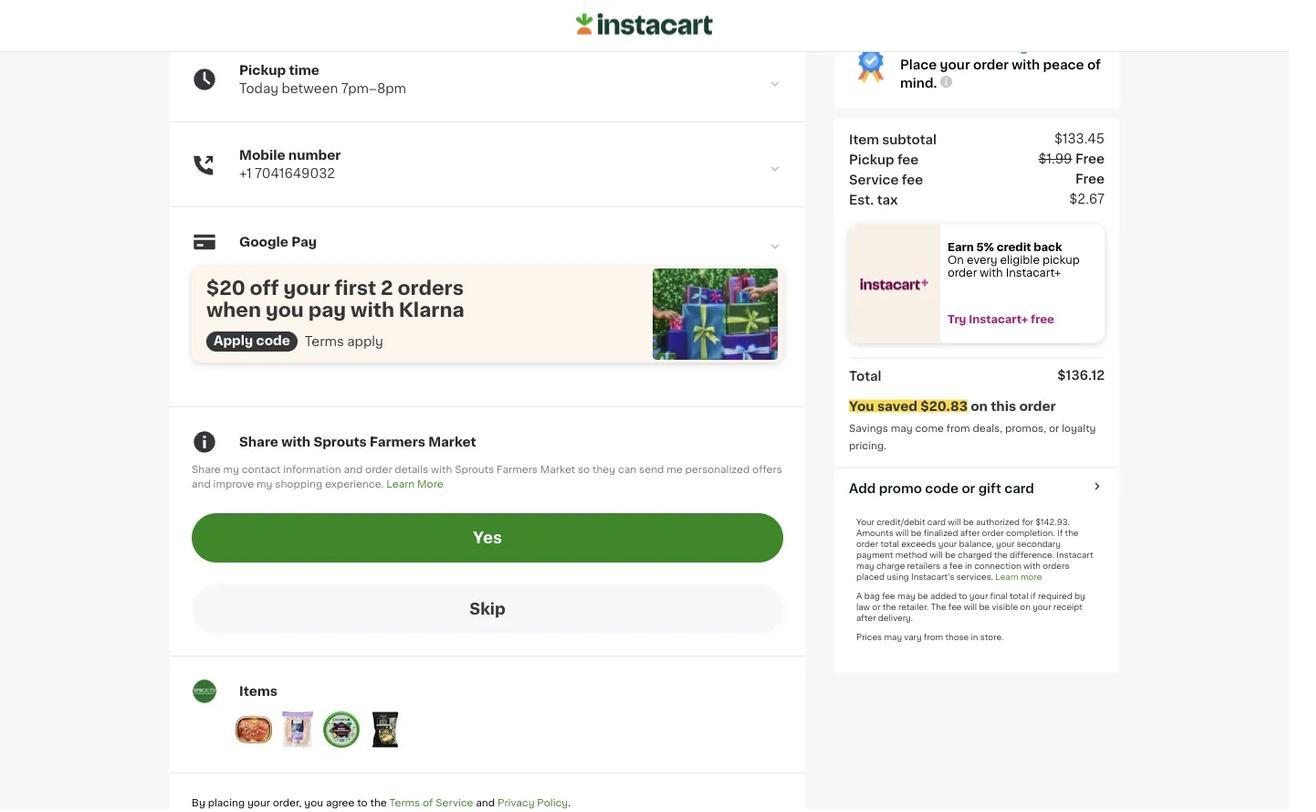 Task type: vqa. For each thing, say whether or not it's contained in the screenshot.
Food
no



Task type: describe. For each thing, give the bounding box(es) containing it.
0 vertical spatial terms
[[305, 335, 344, 348]]

the right agree
[[370, 798, 387, 808]]

privacy
[[498, 798, 535, 808]]

you saved $20.83 on this order
[[849, 400, 1056, 412]]

with inside the share my contact information and order details with sprouts farmers market so they can send me personalized offers and improve my shopping experience.
[[431, 464, 452, 474]]

farmers inside the share my contact information and order details with sprouts farmers market so they can send me personalized offers and improve my shopping experience.
[[497, 464, 538, 474]]

prices may vary from those in store.
[[857, 633, 1004, 641]]

0 vertical spatial service
[[849, 173, 899, 186]]

be up a
[[945, 551, 956, 559]]

share for share with sprouts farmers market
[[239, 436, 278, 448]]

or inside savings may come from deals, promos, or loyalty pricing.
[[1049, 423, 1060, 433]]

first
[[335, 278, 376, 297]]

your inside $20 off your first 2 orders when you pay with klarna
[[284, 278, 330, 297]]

your down finalized
[[939, 540, 957, 548]]

after inside a bag fee may be added to your final total if required by law or the retailer. the fee will be visible on your receipt after delivery.
[[857, 614, 876, 622]]

credit
[[997, 242, 1032, 253]]

may inside savings may come from deals, promos, or loyalty pricing.
[[891, 423, 913, 433]]

on inside a bag fee may be added to your final total if required by law or the retailer. the fee will be visible on your receipt after delivery.
[[1020, 603, 1031, 611]]

if
[[1031, 592, 1036, 600]]

offers
[[753, 464, 783, 474]]

place your order with peace of mind.
[[901, 58, 1101, 90]]

1 horizontal spatial and
[[344, 464, 363, 474]]

me
[[667, 464, 683, 474]]

apply
[[347, 335, 383, 348]]

with inside $20 off your first 2 orders when you pay with klarna
[[351, 300, 395, 319]]

google
[[239, 236, 289, 248]]

visible
[[992, 603, 1018, 611]]

1 vertical spatial and
[[192, 479, 211, 489]]

add
[[849, 482, 876, 495]]

+1
[[239, 167, 252, 180]]

improve
[[213, 479, 254, 489]]

pay
[[308, 300, 346, 319]]

your left the order,
[[247, 798, 270, 808]]

0 horizontal spatial sprouts
[[314, 436, 367, 448]]

law
[[857, 603, 870, 611]]

sprouts inside the share my contact information and order details with sprouts farmers market so they can send me personalized offers and improve my shopping experience.
[[455, 464, 494, 474]]

order inside earn 5% credit back on every eligible pickup order with instacart+
[[948, 267, 977, 278]]

when
[[206, 300, 261, 319]]

mind.
[[901, 77, 937, 90]]

place
[[901, 58, 937, 71]]

item
[[849, 133, 879, 146]]

$2.67
[[1070, 192, 1105, 205]]

be up retailer.
[[918, 592, 928, 600]]

charged
[[958, 551, 992, 559]]

with inside place your order with peace of mind.
[[1012, 58, 1040, 71]]

apply code
[[214, 334, 290, 347]]

prices
[[857, 633, 882, 641]]

order inside place your order with peace of mind.
[[974, 58, 1009, 71]]

pickup for pickup fee
[[849, 153, 895, 166]]

skip button
[[192, 585, 784, 634]]

1 horizontal spatial terms
[[390, 798, 420, 808]]

$1.99 free
[[1039, 152, 1105, 165]]

instacart+ inside button
[[969, 314, 1029, 325]]

orders inside your credit/debit card will be authorized for $142.93. amounts will be finalized after order completion. if the order total exceeds your balance, your secondary payment method will be charged the difference. instacart may charge retailers a fee in connection with orders placed using instacart's services. learn more
[[1043, 562, 1070, 570]]

with inside earn 5% credit back on every eligible pickup order with instacart+
[[980, 267, 1003, 278]]

market inside the share my contact information and order details with sprouts farmers market so they can send me personalized offers and improve my shopping experience.
[[540, 464, 576, 474]]

will down credit/debit
[[896, 529, 909, 537]]

orders inside $20 off your first 2 orders when you pay with klarna
[[398, 278, 464, 297]]

eligible
[[1001, 255, 1040, 265]]

payment
[[857, 551, 894, 559]]

with up "information"
[[281, 436, 311, 448]]

sprouts farm raised tilapia fillets image
[[279, 711, 316, 748]]

back
[[1034, 242, 1063, 253]]

a
[[943, 562, 948, 570]]

order,
[[273, 798, 302, 808]]

$1.99
[[1039, 152, 1073, 165]]

try instacart+ free button
[[941, 313, 1105, 326]]

required
[[1038, 592, 1073, 600]]

order inside the share my contact information and order details with sprouts farmers market so they can send me personalized offers and improve my shopping experience.
[[365, 464, 392, 474]]

pricing.
[[849, 440, 887, 450]]

or inside a bag fee may be added to your final total if required by law or the retailer. the fee will be visible on your receipt after delivery.
[[873, 603, 881, 611]]

number
[[288, 149, 341, 162]]

services.
[[957, 573, 994, 581]]

fee down the "subtotal"
[[898, 153, 919, 166]]

a
[[857, 592, 863, 600]]

bag
[[865, 592, 880, 600]]

if
[[1058, 529, 1063, 537]]

after inside your credit/debit card will be authorized for $142.93. amounts will be finalized after order completion. if the order total exceeds your balance, your secondary payment method will be charged the difference. instacart may charge retailers a fee in connection with orders placed using instacart's services. learn more
[[961, 529, 980, 537]]

pay with image
[[767, 238, 784, 255]]

every
[[967, 255, 998, 265]]

personalized
[[685, 464, 750, 474]]

0 horizontal spatial code
[[256, 334, 290, 347]]

shopping
[[275, 479, 322, 489]]

100%
[[901, 40, 936, 53]]

using
[[887, 573, 909, 581]]

yes
[[473, 530, 502, 546]]

total
[[849, 369, 882, 382]]

more
[[1021, 573, 1042, 581]]

between
[[282, 82, 338, 95]]

retailers
[[907, 562, 941, 570]]

klarna
[[399, 300, 465, 319]]

delivery.
[[878, 614, 913, 622]]

$20
[[206, 278, 245, 297]]

google pay
[[239, 236, 317, 248]]

pickup time today between 7pm–8pm
[[239, 64, 406, 95]]

fee down the added at right
[[949, 603, 962, 611]]

savings may come from deals, promos, or loyalty pricing.
[[849, 423, 1099, 450]]

your down if
[[1033, 603, 1052, 611]]

2 free from the top
[[1076, 172, 1105, 185]]

savings
[[849, 423, 889, 433]]

be up balance,
[[964, 518, 974, 526]]

placed
[[857, 573, 885, 581]]

vary
[[904, 633, 922, 641]]

terms apply
[[305, 335, 383, 348]]

learn inside your credit/debit card will be authorized for $142.93. amounts will be finalized after order completion. if the order total exceeds your balance, your secondary payment method will be charged the difference. instacart may charge retailers a fee in connection with orders placed using instacart's services. learn more
[[996, 573, 1019, 581]]

come
[[916, 423, 944, 433]]

may inside your credit/debit card will be authorized for $142.93. amounts will be finalized after order completion. if the order total exceeds your balance, your secondary payment method will be charged the difference. instacart may charge retailers a fee in connection with orders placed using instacart's services. learn more
[[857, 562, 875, 570]]

learn more link
[[387, 479, 443, 489]]

1 vertical spatial of
[[423, 798, 433, 808]]

charge
[[877, 562, 905, 570]]

1 vertical spatial my
[[257, 479, 273, 489]]

0 horizontal spatial learn
[[387, 479, 415, 489]]

try
[[948, 314, 967, 325]]

item subtotal
[[849, 133, 937, 146]]

mobile number +1 7041649032
[[239, 149, 341, 180]]

1 vertical spatial in
[[971, 633, 979, 641]]

100% satisfaction guarantee
[[901, 40, 1087, 53]]

in inside your credit/debit card will be authorized for $142.93. amounts will be finalized after order completion. if the order total exceeds your balance, your secondary payment method will be charged the difference. instacart may charge retailers a fee in connection with orders placed using instacart's services. learn more
[[965, 562, 973, 570]]

agree
[[326, 798, 355, 808]]

saved
[[878, 400, 918, 412]]

those
[[946, 633, 969, 641]]

apply
[[214, 334, 253, 347]]

more info about 100% satisfaction guarantee image
[[939, 75, 954, 89]]

this
[[991, 400, 1017, 412]]

secondary
[[1017, 540, 1061, 548]]

off
[[250, 278, 279, 297]]



Task type: locate. For each thing, give the bounding box(es) containing it.
to right agree
[[357, 798, 368, 808]]

1 vertical spatial orders
[[1043, 562, 1070, 570]]

to for your
[[959, 592, 968, 600]]

0 horizontal spatial of
[[423, 798, 433, 808]]

may inside a bag fee may be added to your final total if required by law or the retailer. the fee will be visible on your receipt after delivery.
[[898, 592, 916, 600]]

1 horizontal spatial learn
[[996, 573, 1019, 581]]

0 vertical spatial of
[[1088, 58, 1101, 71]]

0 horizontal spatial card
[[928, 518, 946, 526]]

1 horizontal spatial farmers
[[497, 464, 538, 474]]

you left agree
[[304, 798, 323, 808]]

will up a
[[930, 551, 943, 559]]

order down authorized
[[982, 529, 1004, 537]]

free
[[1076, 152, 1105, 165], [1076, 172, 1105, 185]]

service up the 'est. tax'
[[849, 173, 899, 186]]

fee right a
[[950, 562, 963, 570]]

after down law
[[857, 614, 876, 622]]

1 vertical spatial sprouts
[[455, 464, 494, 474]]

total inside your credit/debit card will be authorized for $142.93. amounts will be finalized after order completion. if the order total exceeds your balance, your secondary payment method will be charged the difference. instacart may charge retailers a fee in connection with orders placed using instacart's services. learn more
[[881, 540, 900, 548]]

sprouts island jerk salmon meal image
[[236, 711, 272, 748]]

0 horizontal spatial terms
[[305, 335, 344, 348]]

free down "$133.45"
[[1076, 152, 1105, 165]]

0 vertical spatial farmers
[[370, 436, 425, 448]]

mobile
[[239, 149, 285, 162]]

subtotal
[[883, 133, 937, 146]]

1 vertical spatial farmers
[[497, 464, 538, 474]]

terms down pay
[[305, 335, 344, 348]]

from inside savings may come from deals, promos, or loyalty pricing.
[[947, 423, 971, 433]]

or left gift
[[962, 482, 976, 495]]

share inside the share my contact information and order details with sprouts farmers market so they can send me personalized offers and improve my shopping experience.
[[192, 464, 221, 474]]

1 vertical spatial free
[[1076, 172, 1105, 185]]

0 vertical spatial learn
[[387, 479, 415, 489]]

1 horizontal spatial service
[[849, 173, 899, 186]]

1 vertical spatial after
[[857, 614, 876, 622]]

0 vertical spatial share
[[239, 436, 278, 448]]

1 horizontal spatial total
[[1010, 592, 1029, 600]]

$133.45
[[1055, 132, 1105, 145]]

0 vertical spatial code
[[256, 334, 290, 347]]

1 vertical spatial instacart+
[[969, 314, 1029, 325]]

home image
[[576, 11, 713, 38]]

your up more info about 100% satisfaction guarantee image on the top right of the page
[[940, 58, 970, 71]]

terms right agree
[[390, 798, 420, 808]]

you inside $20 off your first 2 orders when you pay with klarna
[[266, 300, 304, 319]]

your inside place your order with peace of mind.
[[940, 58, 970, 71]]

0 vertical spatial free
[[1076, 152, 1105, 165]]

experience.
[[325, 479, 384, 489]]

instacart+ down eligible on the right of the page
[[1006, 267, 1061, 278]]

pickup
[[1043, 255, 1080, 265]]

card up finalized
[[928, 518, 946, 526]]

with down guarantee
[[1012, 58, 1040, 71]]

learn more
[[387, 479, 443, 489]]

farmers left 'so'
[[497, 464, 538, 474]]

guarantee
[[1020, 40, 1087, 53]]

order up payment
[[857, 540, 879, 548]]

1 horizontal spatial sprouts
[[455, 464, 494, 474]]

1 vertical spatial to
[[357, 798, 368, 808]]

be up exceeds
[[911, 529, 922, 537]]

1 vertical spatial total
[[1010, 592, 1029, 600]]

1 vertical spatial card
[[928, 518, 946, 526]]

1 horizontal spatial code
[[925, 482, 959, 495]]

fee
[[898, 153, 919, 166], [902, 173, 923, 186], [950, 562, 963, 570], [882, 592, 896, 600], [949, 603, 962, 611]]

my down contact
[[257, 479, 273, 489]]

pickup fee
[[849, 153, 919, 166]]

learn more link
[[996, 573, 1042, 581]]

share
[[239, 436, 278, 448], [192, 464, 221, 474]]

balance,
[[959, 540, 994, 548]]

will inside a bag fee may be added to your final total if required by law or the retailer. the fee will be visible on your receipt after delivery.
[[964, 603, 977, 611]]

fee inside your credit/debit card will be authorized for $142.93. amounts will be finalized after order completion. if the order total exceeds your balance, your secondary payment method will be charged the difference. instacart may charge retailers a fee in connection with orders placed using instacart's services. learn more
[[950, 562, 963, 570]]

total left if
[[1010, 592, 1029, 600]]

peace
[[1044, 58, 1085, 71]]

0 horizontal spatial you
[[266, 300, 304, 319]]

0 vertical spatial sprouts
[[314, 436, 367, 448]]

contact
[[242, 464, 281, 474]]

1 vertical spatial or
[[962, 482, 976, 495]]

0 vertical spatial total
[[881, 540, 900, 548]]

1 vertical spatial on
[[1020, 603, 1031, 611]]

or left the loyalty
[[1049, 423, 1060, 433]]

farmers up 'details'
[[370, 436, 425, 448]]

sprouts right 'details'
[[455, 464, 494, 474]]

gift
[[979, 482, 1002, 495]]

card
[[1005, 482, 1035, 495], [928, 518, 946, 526]]

0 vertical spatial in
[[965, 562, 973, 570]]

with down difference.
[[1024, 562, 1041, 570]]

from right vary
[[924, 633, 944, 641]]

7pm–8pm
[[341, 82, 406, 95]]

or inside button
[[962, 482, 976, 495]]

1 horizontal spatial after
[[961, 529, 980, 537]]

0 vertical spatial after
[[961, 529, 980, 537]]

code inside button
[[925, 482, 959, 495]]

time
[[289, 64, 320, 77]]

1 horizontal spatial of
[[1088, 58, 1101, 71]]

will up finalized
[[948, 518, 961, 526]]

your down authorized
[[996, 540, 1015, 548]]

and up experience.
[[344, 464, 363, 474]]

0 vertical spatial from
[[947, 423, 971, 433]]

your down services.
[[970, 592, 988, 600]]

free
[[1031, 314, 1055, 325]]

of right agree
[[423, 798, 433, 808]]

in left store.
[[971, 633, 979, 641]]

privacy policy link
[[498, 798, 568, 808]]

0 horizontal spatial and
[[192, 479, 211, 489]]

details
[[395, 464, 429, 474]]

1 horizontal spatial on
[[1020, 603, 1031, 611]]

cedar's mediterranean foods baba ghannouj image
[[323, 711, 360, 748]]

will down services.
[[964, 603, 977, 611]]

retailer.
[[899, 603, 929, 611]]

service fee
[[849, 173, 923, 186]]

0 vertical spatial my
[[223, 464, 239, 474]]

$142.93.
[[1036, 518, 1070, 526]]

0 horizontal spatial pickup
[[239, 64, 286, 77]]

order up promos,
[[1020, 400, 1056, 412]]

1 vertical spatial share
[[192, 464, 221, 474]]

market left 'so'
[[540, 464, 576, 474]]

a bag fee may be added to your final total if required by law or the retailer. the fee will be visible on your receipt after delivery.
[[857, 592, 1086, 622]]

0 horizontal spatial or
[[873, 603, 881, 611]]

to for the
[[357, 798, 368, 808]]

0 vertical spatial you
[[266, 300, 304, 319]]

fee right the bag on the bottom of page
[[882, 592, 896, 600]]

to inside a bag fee may be added to your final total if required by law or the retailer. the fee will be visible on your receipt after delivery.
[[959, 592, 968, 600]]

card inside your credit/debit card will be authorized for $142.93. amounts will be finalized after order completion. if the order total exceeds your balance, your secondary payment method will be charged the difference. instacart may charge retailers a fee in connection with orders placed using instacart's services. learn more
[[928, 518, 946, 526]]

exceeds
[[902, 540, 937, 548]]

from for those
[[924, 633, 944, 641]]

you down off on the left top
[[266, 300, 304, 319]]

after up balance,
[[961, 529, 980, 537]]

learn down connection
[[996, 573, 1019, 581]]

pickup inside pickup time today between 7pm–8pm
[[239, 64, 286, 77]]

promos,
[[1005, 423, 1047, 433]]

0 horizontal spatial total
[[881, 540, 900, 548]]

learn down 'details'
[[387, 479, 415, 489]]

yes button
[[192, 513, 784, 563]]

service left privacy
[[436, 798, 474, 808]]

my
[[223, 464, 239, 474], [257, 479, 273, 489]]

0 horizontal spatial to
[[357, 798, 368, 808]]

may up the placed
[[857, 562, 875, 570]]

order down on
[[948, 267, 977, 278]]

the inside a bag fee may be added to your final total if required by law or the retailer. the fee will be visible on your receipt after delivery.
[[883, 603, 897, 611]]

difference.
[[1010, 551, 1055, 559]]

1 horizontal spatial share
[[239, 436, 278, 448]]

with
[[1012, 58, 1040, 71], [980, 267, 1003, 278], [351, 300, 395, 319], [281, 436, 311, 448], [431, 464, 452, 474], [1024, 562, 1041, 570]]

your
[[857, 518, 875, 526]]

or down the bag on the bottom of page
[[873, 603, 881, 611]]

credit/debit
[[877, 518, 926, 526]]

fee down pickup fee
[[902, 173, 923, 186]]

by
[[1075, 592, 1086, 600]]

final
[[991, 592, 1008, 600]]

2 horizontal spatial and
[[476, 798, 495, 808]]

market up more
[[428, 436, 476, 448]]

the right if
[[1065, 529, 1079, 537]]

policy
[[537, 798, 568, 808]]

service
[[849, 173, 899, 186], [436, 798, 474, 808]]

completion.
[[1006, 529, 1056, 537]]

0 horizontal spatial share
[[192, 464, 221, 474]]

1 horizontal spatial or
[[962, 482, 976, 495]]

share up improve
[[192, 464, 221, 474]]

est. tax
[[849, 193, 898, 206]]

1 horizontal spatial pickup
[[849, 153, 895, 166]]

0 vertical spatial and
[[344, 464, 363, 474]]

your up pay
[[284, 278, 330, 297]]

order down 100% satisfaction guarantee
[[974, 58, 1009, 71]]

0 horizontal spatial on
[[971, 400, 988, 412]]

share up contact
[[239, 436, 278, 448]]

after
[[961, 529, 980, 537], [857, 614, 876, 622]]

order up experience.
[[365, 464, 392, 474]]

with inside your credit/debit card will be authorized for $142.93. amounts will be finalized after order completion. if the order total exceeds your balance, your secondary payment method will be charged the difference. instacart may charge retailers a fee in connection with orders placed using instacart's services. learn more
[[1024, 562, 1041, 570]]

terms
[[305, 335, 344, 348], [390, 798, 420, 808]]

0 vertical spatial market
[[428, 436, 476, 448]]

connection
[[975, 562, 1022, 570]]

1 horizontal spatial you
[[304, 798, 323, 808]]

1 vertical spatial market
[[540, 464, 576, 474]]

1 free from the top
[[1076, 152, 1105, 165]]

your credit/debit card will be authorized for $142.93. amounts will be finalized after order completion. if the order total exceeds your balance, your secondary payment method will be charged the difference. instacart may charge retailers a fee in connection with orders placed using instacart's services. learn more
[[857, 518, 1094, 581]]

authorized
[[976, 518, 1020, 526]]

0 horizontal spatial my
[[223, 464, 239, 474]]

1 horizontal spatial orders
[[1043, 562, 1070, 570]]

0 vertical spatial pickup
[[239, 64, 286, 77]]

0 horizontal spatial farmers
[[370, 436, 425, 448]]

1 horizontal spatial my
[[257, 479, 273, 489]]

0 vertical spatial card
[[1005, 482, 1035, 495]]

loyalty
[[1062, 423, 1096, 433]]

$20 off your first 2 orders when you pay with klarna
[[206, 278, 465, 319]]

sprouts up "information"
[[314, 436, 367, 448]]

may down delivery. at the bottom right
[[884, 633, 902, 641]]

free up $2.67
[[1076, 172, 1105, 185]]

1 horizontal spatial to
[[959, 592, 968, 600]]

with down 2 on the top left of page
[[351, 300, 395, 319]]

of inside place your order with peace of mind.
[[1088, 58, 1101, 71]]

$20.83
[[921, 400, 968, 412]]

total inside a bag fee may be added to your final total if required by law or the retailer. the fee will be visible on your receipt after delivery.
[[1010, 592, 1029, 600]]

on
[[971, 400, 988, 412], [1020, 603, 1031, 611]]

0 vertical spatial on
[[971, 400, 988, 412]]

1 vertical spatial service
[[436, 798, 474, 808]]

your
[[940, 58, 970, 71], [284, 278, 330, 297], [939, 540, 957, 548], [996, 540, 1015, 548], [970, 592, 988, 600], [1033, 603, 1052, 611], [247, 798, 270, 808]]

1 vertical spatial you
[[304, 798, 323, 808]]

card right gift
[[1005, 482, 1035, 495]]

be left visible
[[979, 603, 990, 611]]

from down you saved $20.83 on this order
[[947, 423, 971, 433]]

method
[[896, 551, 928, 559]]

of right peace
[[1088, 58, 1101, 71]]

to right the added at right
[[959, 592, 968, 600]]

0 horizontal spatial orders
[[398, 278, 464, 297]]

and left improve
[[192, 479, 211, 489]]

0 horizontal spatial from
[[924, 633, 944, 641]]

1 vertical spatial code
[[925, 482, 959, 495]]

code right promo
[[925, 482, 959, 495]]

pickup down item
[[849, 153, 895, 166]]

pickup up today
[[239, 64, 286, 77]]

total
[[881, 540, 900, 548], [1010, 592, 1029, 600]]

2 vertical spatial and
[[476, 798, 495, 808]]

1 vertical spatial terms
[[390, 798, 420, 808]]

1 horizontal spatial market
[[540, 464, 576, 474]]

2 horizontal spatial or
[[1049, 423, 1060, 433]]

mobile number image
[[767, 161, 784, 177]]

share with sprouts farmers market
[[239, 436, 476, 448]]

send
[[639, 464, 664, 474]]

skip
[[470, 601, 506, 617]]

1 vertical spatial from
[[924, 633, 944, 641]]

share my contact information and order details with sprouts farmers market so they can send me personalized offers and improve my shopping experience.
[[192, 464, 783, 489]]

in down charged
[[965, 562, 973, 570]]

my up improve
[[223, 464, 239, 474]]

the
[[1065, 529, 1079, 537], [994, 551, 1008, 559], [883, 603, 897, 611], [370, 798, 387, 808]]

receipt
[[1054, 603, 1083, 611]]

may down saved
[[891, 423, 913, 433]]

the up delivery. at the bottom right
[[883, 603, 897, 611]]

share for share my contact information and order details with sprouts farmers market so they can send me personalized offers and improve my shopping experience.
[[192, 464, 221, 474]]

1 vertical spatial pickup
[[849, 153, 895, 166]]

code
[[256, 334, 290, 347], [925, 482, 959, 495]]

0 horizontal spatial after
[[857, 614, 876, 622]]

from for deals,
[[947, 423, 971, 433]]

finalized
[[924, 529, 958, 537]]

0 horizontal spatial service
[[436, 798, 474, 808]]

.
[[568, 798, 571, 808]]

1 vertical spatial learn
[[996, 573, 1019, 581]]

0 vertical spatial instacart+
[[1006, 267, 1061, 278]]

try instacart+ free
[[948, 314, 1055, 325]]

code right apply
[[256, 334, 290, 347]]

with up more
[[431, 464, 452, 474]]

more
[[417, 479, 443, 489]]

pickup time image
[[767, 76, 784, 92]]

instacart's
[[911, 573, 955, 581]]

total down amounts
[[881, 540, 900, 548]]

instacart+ right try
[[969, 314, 1029, 325]]

2
[[381, 278, 393, 297]]

with down every
[[980, 267, 1003, 278]]

$136.12
[[1058, 369, 1105, 381]]

1 horizontal spatial from
[[947, 423, 971, 433]]

pickup for pickup time today between 7pm–8pm
[[239, 64, 286, 77]]

0 vertical spatial or
[[1049, 423, 1060, 433]]

taylor farms asiago kale chopped salad image
[[367, 711, 404, 748]]

earn 5% credit back on every eligible pickup order with instacart+
[[948, 242, 1083, 278]]

on
[[948, 255, 964, 265]]

0 horizontal spatial market
[[428, 436, 476, 448]]

on up "deals,"
[[971, 400, 988, 412]]

and left privacy
[[476, 798, 495, 808]]

instacart+ inside earn 5% credit back on every eligible pickup order with instacart+
[[1006, 267, 1061, 278]]

2 vertical spatial or
[[873, 603, 881, 611]]

learn
[[387, 479, 415, 489], [996, 573, 1019, 581]]

0 vertical spatial orders
[[398, 278, 464, 297]]

card inside button
[[1005, 482, 1035, 495]]

1 horizontal spatial card
[[1005, 482, 1035, 495]]

sprouts
[[314, 436, 367, 448], [455, 464, 494, 474]]

by placing your order, you agree to the terms of service and privacy policy .
[[192, 798, 571, 808]]

orders down the instacart
[[1043, 562, 1070, 570]]

on down if
[[1020, 603, 1031, 611]]

orders up klarna
[[398, 278, 464, 297]]

may up retailer.
[[898, 592, 916, 600]]

they
[[593, 464, 616, 474]]

0 vertical spatial to
[[959, 592, 968, 600]]

the up connection
[[994, 551, 1008, 559]]



